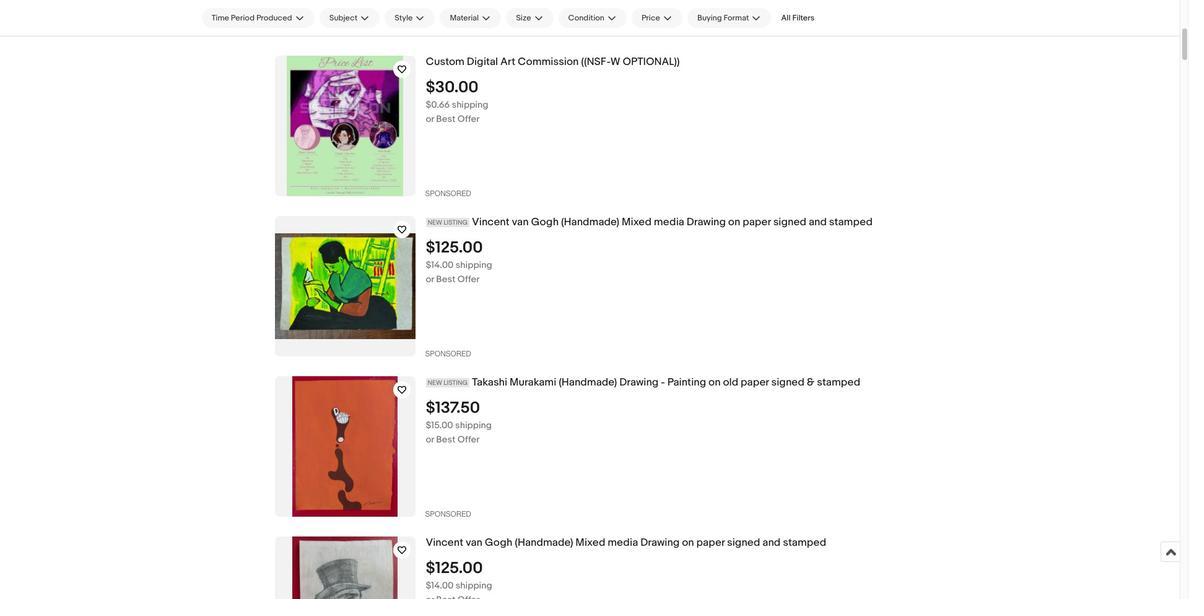 Task type: vqa. For each thing, say whether or not it's contained in the screenshot.
Filters
yes



Task type: describe. For each thing, give the bounding box(es) containing it.
$125.00 for $125.00 $14.00 shipping
[[426, 559, 483, 578]]

shipping for $137.50 $15.00 shipping or best offer
[[455, 420, 492, 432]]

$14.00 for $125.00 $14.00 shipping
[[426, 580, 454, 592]]

shipping for $125.00 $14.00 shipping
[[456, 580, 492, 592]]

shipping for $30.00 $0.66 shipping or best offer
[[452, 99, 488, 111]]

and inside 'link'
[[763, 537, 781, 549]]

custom
[[426, 56, 464, 68]]

offer for $30.00
[[458, 113, 480, 125]]

0 vertical spatial media
[[654, 216, 684, 229]]

&
[[807, 377, 815, 389]]

buying format button
[[687, 8, 771, 28]]

time period produced button
[[202, 8, 314, 28]]

style
[[395, 13, 413, 23]]

mixed inside 'link'
[[576, 537, 605, 549]]

size button
[[506, 8, 553, 28]]

stamped for $137.50
[[817, 377, 860, 389]]

1 horizontal spatial vincent
[[472, 216, 510, 229]]

paper for $137.50
[[741, 377, 769, 389]]

$125.00 $14.00 shipping
[[426, 559, 492, 592]]

custom digital art commission ((nsf-w optional)) image
[[287, 56, 403, 196]]

on inside 'link'
[[682, 537, 694, 549]]

format
[[724, 13, 749, 23]]

all filters button
[[776, 8, 820, 28]]

or for $137.50
[[426, 434, 434, 446]]

best for $137.50
[[436, 434, 456, 446]]

paper inside 'link'
[[696, 537, 725, 549]]

filters
[[792, 13, 815, 23]]

stamped inside 'link'
[[783, 537, 826, 549]]

0 vertical spatial drawing
[[687, 216, 726, 229]]

vincent van gogh (handmade) mixed media drawing on paper signed and stamped image for $125.00 $14.00 shipping
[[292, 537, 398, 600]]

new for $137.50
[[428, 379, 442, 387]]

takashi murakami (handmade) drawing - painting on old paper signed & stamped image
[[292, 377, 398, 517]]

old
[[723, 377, 738, 389]]

shipping for $125.00 $14.00 shipping or best offer
[[456, 259, 492, 271]]

digital
[[467, 56, 498, 68]]

signed for $137.50
[[771, 377, 805, 389]]

vincent van gogh (handmade) mixed media drawing on paper signed and stamped
[[426, 537, 826, 549]]

art
[[500, 56, 515, 68]]

or for $125.00
[[426, 274, 434, 285]]

painting
[[667, 377, 706, 389]]

best for $125.00
[[436, 274, 456, 285]]

$15.00
[[426, 420, 453, 432]]

time period produced
[[212, 13, 292, 23]]

takashi
[[472, 377, 507, 389]]

period
[[231, 13, 255, 23]]

gogh inside vincent van gogh (handmade) mixed media drawing on paper signed and stamped 'link'
[[485, 537, 513, 549]]

-
[[661, 377, 665, 389]]

media inside 'link'
[[608, 537, 638, 549]]

1 horizontal spatial van
[[512, 216, 529, 229]]



Task type: locate. For each thing, give the bounding box(es) containing it.
$125.00 inside "$125.00 $14.00 shipping or best offer"
[[426, 238, 483, 258]]

0 vertical spatial gogh
[[531, 216, 559, 229]]

1 vertical spatial vincent van gogh (handmade) mixed media drawing on paper signed and stamped image
[[292, 537, 398, 600]]

listing
[[444, 219, 468, 227], [444, 379, 468, 387]]

optional))
[[623, 56, 680, 68]]

signed for $125.00
[[773, 216, 806, 229]]

0 vertical spatial $14.00
[[426, 259, 454, 271]]

1 $14.00 from the top
[[426, 259, 454, 271]]

3 or from the top
[[426, 434, 434, 446]]

2 best from the top
[[436, 274, 456, 285]]

0 vertical spatial sponsored
[[425, 190, 471, 198]]

new for $125.00
[[428, 219, 442, 227]]

vincent
[[472, 216, 510, 229], [426, 537, 463, 549]]

new listing vincent van gogh (handmade) mixed media drawing on paper signed and stamped
[[428, 216, 873, 229]]

new up $137.50
[[428, 379, 442, 387]]

0 horizontal spatial media
[[608, 537, 638, 549]]

media
[[654, 216, 684, 229], [608, 537, 638, 549]]

1 vertical spatial listing
[[444, 379, 468, 387]]

mixed
[[622, 216, 652, 229], [576, 537, 605, 549]]

listing up "$125.00 $14.00 shipping or best offer"
[[444, 219, 468, 227]]

price button
[[632, 8, 683, 28]]

2 offer from the top
[[458, 274, 480, 285]]

stamped
[[829, 216, 873, 229], [817, 377, 860, 389], [783, 537, 826, 549]]

(handmade) inside vincent van gogh (handmade) mixed media drawing on paper signed and stamped 'link'
[[515, 537, 573, 549]]

new inside new listing vincent van gogh (handmade) mixed media drawing on paper signed and stamped
[[428, 219, 442, 227]]

sponsored for $30.00
[[425, 190, 471, 198]]

signed
[[773, 216, 806, 229], [771, 377, 805, 389], [727, 537, 760, 549]]

signed inside 'link'
[[727, 537, 760, 549]]

$30.00 $0.66 shipping or best offer
[[426, 78, 488, 125]]

listing up $137.50
[[444, 379, 468, 387]]

0 vertical spatial and
[[809, 216, 827, 229]]

3 offer from the top
[[458, 434, 480, 446]]

1 vertical spatial signed
[[771, 377, 805, 389]]

vincent up $125.00 $14.00 shipping
[[426, 537, 463, 549]]

2 horizontal spatial on
[[728, 216, 740, 229]]

gogh
[[531, 216, 559, 229], [485, 537, 513, 549]]

best inside "$137.50 $15.00 shipping or best offer"
[[436, 434, 456, 446]]

best inside $30.00 $0.66 shipping or best offer
[[436, 113, 456, 125]]

commission
[[518, 56, 579, 68]]

1 vertical spatial (handmade)
[[559, 377, 617, 389]]

or for $30.00
[[426, 113, 434, 125]]

vincent van gogh (handmade) mixed media drawing on paper signed and stamped image
[[275, 234, 415, 339], [292, 537, 398, 600]]

listing inside new listing takashi murakami (handmade) drawing - painting on old paper signed & stamped
[[444, 379, 468, 387]]

1 vertical spatial sponsored
[[425, 350, 471, 359]]

new inside new listing takashi murakami (handmade) drawing - painting on old paper signed & stamped
[[428, 379, 442, 387]]

vincent van gogh (handmade) mixed media drawing on paper signed and stamped link
[[426, 537, 1041, 550]]

1 vertical spatial offer
[[458, 274, 480, 285]]

0 vertical spatial van
[[512, 216, 529, 229]]

murakami
[[510, 377, 556, 389]]

0 vertical spatial stamped
[[829, 216, 873, 229]]

2 $14.00 from the top
[[426, 580, 454, 592]]

1 vertical spatial best
[[436, 274, 456, 285]]

shipping inside "$137.50 $15.00 shipping or best offer"
[[455, 420, 492, 432]]

produced
[[256, 13, 292, 23]]

1 horizontal spatial and
[[809, 216, 827, 229]]

shipping inside "$125.00 $14.00 shipping or best offer"
[[456, 259, 492, 271]]

listing for $137.50
[[444, 379, 468, 387]]

2 or from the top
[[426, 274, 434, 285]]

1 vertical spatial $14.00
[[426, 580, 454, 592]]

0 horizontal spatial and
[[763, 537, 781, 549]]

material button
[[440, 8, 501, 28]]

1 best from the top
[[436, 113, 456, 125]]

$125.00 $14.00 shipping or best offer
[[426, 238, 492, 285]]

$125.00
[[426, 238, 483, 258], [426, 559, 483, 578]]

van
[[512, 216, 529, 229], [466, 537, 482, 549]]

time
[[212, 13, 229, 23]]

all filters
[[781, 13, 815, 23]]

1 horizontal spatial gogh
[[531, 216, 559, 229]]

best for $30.00
[[436, 113, 456, 125]]

0 vertical spatial paper
[[743, 216, 771, 229]]

2 new from the top
[[428, 379, 442, 387]]

$125.00 inside $125.00 $14.00 shipping
[[426, 559, 483, 578]]

0 horizontal spatial van
[[466, 537, 482, 549]]

custom digital art commission ((nsf-w optional))
[[426, 56, 680, 68]]

offer for $137.50
[[458, 434, 480, 446]]

offer for $125.00
[[458, 274, 480, 285]]

$14.00 inside "$125.00 $14.00 shipping or best offer"
[[426, 259, 454, 271]]

2 vertical spatial offer
[[458, 434, 480, 446]]

2 vertical spatial sponsored
[[425, 510, 471, 519]]

price
[[642, 13, 660, 23]]

0 vertical spatial vincent
[[472, 216, 510, 229]]

1 vertical spatial stamped
[[817, 377, 860, 389]]

buying format
[[697, 13, 749, 23]]

$14.00 inside $125.00 $14.00 shipping
[[426, 580, 454, 592]]

all
[[781, 13, 791, 23]]

drawing inside 'link'
[[641, 537, 680, 549]]

new
[[428, 219, 442, 227], [428, 379, 442, 387]]

1 vertical spatial or
[[426, 274, 434, 285]]

1 horizontal spatial mixed
[[622, 216, 652, 229]]

new up "$125.00 $14.00 shipping or best offer"
[[428, 219, 442, 227]]

subject
[[329, 13, 357, 23]]

1 new from the top
[[428, 219, 442, 227]]

sponsored for $125.00
[[425, 350, 471, 359]]

offer
[[458, 113, 480, 125], [458, 274, 480, 285], [458, 434, 480, 446]]

or inside "$137.50 $15.00 shipping or best offer"
[[426, 434, 434, 446]]

1 vertical spatial and
[[763, 537, 781, 549]]

2 listing from the top
[[444, 379, 468, 387]]

or inside $30.00 $0.66 shipping or best offer
[[426, 113, 434, 125]]

$137.50 $15.00 shipping or best offer
[[426, 399, 492, 446]]

offer inside "$137.50 $15.00 shipping or best offer"
[[458, 434, 480, 446]]

style button
[[385, 8, 435, 28]]

subject button
[[319, 8, 380, 28]]

0 vertical spatial best
[[436, 113, 456, 125]]

2 vertical spatial drawing
[[641, 537, 680, 549]]

2 vertical spatial on
[[682, 537, 694, 549]]

1 offer from the top
[[458, 113, 480, 125]]

offer inside $30.00 $0.66 shipping or best offer
[[458, 113, 480, 125]]

buying
[[697, 13, 722, 23]]

((nsf-
[[581, 56, 611, 68]]

van inside 'link'
[[466, 537, 482, 549]]

shipping inside $30.00 $0.66 shipping or best offer
[[452, 99, 488, 111]]

2 $125.00 from the top
[[426, 559, 483, 578]]

2 vertical spatial paper
[[696, 537, 725, 549]]

1 vertical spatial paper
[[741, 377, 769, 389]]

2 vertical spatial best
[[436, 434, 456, 446]]

1 vertical spatial on
[[709, 377, 721, 389]]

1 listing from the top
[[444, 219, 468, 227]]

best inside "$125.00 $14.00 shipping or best offer"
[[436, 274, 456, 285]]

0 vertical spatial mixed
[[622, 216, 652, 229]]

$137.50
[[426, 399, 480, 418]]

2 vertical spatial stamped
[[783, 537, 826, 549]]

1 vertical spatial drawing
[[619, 377, 659, 389]]

0 vertical spatial (handmade)
[[561, 216, 619, 229]]

on
[[728, 216, 740, 229], [709, 377, 721, 389], [682, 537, 694, 549]]

condition
[[568, 13, 604, 23]]

1 sponsored from the top
[[425, 190, 471, 198]]

0 horizontal spatial mixed
[[576, 537, 605, 549]]

1 vertical spatial gogh
[[485, 537, 513, 549]]

(handmade)
[[561, 216, 619, 229], [559, 377, 617, 389], [515, 537, 573, 549]]

1 $125.00 from the top
[[426, 238, 483, 258]]

condition button
[[558, 8, 627, 28]]

1 vertical spatial mixed
[[576, 537, 605, 549]]

1 vertical spatial $125.00
[[426, 559, 483, 578]]

2 vertical spatial (handmade)
[[515, 537, 573, 549]]

0 vertical spatial listing
[[444, 219, 468, 227]]

or
[[426, 113, 434, 125], [426, 274, 434, 285], [426, 434, 434, 446]]

sponsored
[[425, 190, 471, 198], [425, 350, 471, 359], [425, 510, 471, 519]]

1 horizontal spatial media
[[654, 216, 684, 229]]

2 vertical spatial signed
[[727, 537, 760, 549]]

custom digital art commission ((nsf-w optional)) link
[[426, 56, 1041, 69]]

vincent up "$125.00 $14.00 shipping or best offer"
[[472, 216, 510, 229]]

0 vertical spatial new
[[428, 219, 442, 227]]

2 vertical spatial or
[[426, 434, 434, 446]]

material
[[450, 13, 479, 23]]

3 best from the top
[[436, 434, 456, 446]]

1 vertical spatial van
[[466, 537, 482, 549]]

drawing
[[687, 216, 726, 229], [619, 377, 659, 389], [641, 537, 680, 549]]

shipping
[[452, 99, 488, 111], [456, 259, 492, 271], [455, 420, 492, 432], [456, 580, 492, 592]]

and
[[809, 216, 827, 229], [763, 537, 781, 549]]

1 vertical spatial media
[[608, 537, 638, 549]]

0 horizontal spatial vincent
[[426, 537, 463, 549]]

offer inside "$125.00 $14.00 shipping or best offer"
[[458, 274, 480, 285]]

2 sponsored from the top
[[425, 350, 471, 359]]

1 or from the top
[[426, 113, 434, 125]]

1 horizontal spatial on
[[709, 377, 721, 389]]

stamped for $125.00
[[829, 216, 873, 229]]

listing inside new listing vincent van gogh (handmade) mixed media drawing on paper signed and stamped
[[444, 219, 468, 227]]

0 vertical spatial $125.00
[[426, 238, 483, 258]]

sponsored for $137.50
[[425, 510, 471, 519]]

$14.00 for $125.00 $14.00 shipping or best offer
[[426, 259, 454, 271]]

$125.00 for $125.00 $14.00 shipping or best offer
[[426, 238, 483, 258]]

size
[[516, 13, 531, 23]]

listing for $125.00
[[444, 219, 468, 227]]

w
[[611, 56, 620, 68]]

3 sponsored from the top
[[425, 510, 471, 519]]

0 horizontal spatial on
[[682, 537, 694, 549]]

best
[[436, 113, 456, 125], [436, 274, 456, 285], [436, 434, 456, 446]]

$0.66
[[426, 99, 450, 111]]

0 vertical spatial or
[[426, 113, 434, 125]]

vincent inside 'link'
[[426, 537, 463, 549]]

$30.00
[[426, 78, 479, 97]]

paper for $125.00
[[743, 216, 771, 229]]

0 vertical spatial on
[[728, 216, 740, 229]]

paper
[[743, 216, 771, 229], [741, 377, 769, 389], [696, 537, 725, 549]]

0 vertical spatial vincent van gogh (handmade) mixed media drawing on paper signed and stamped image
[[275, 234, 415, 339]]

shipping inside $125.00 $14.00 shipping
[[456, 580, 492, 592]]

or inside "$125.00 $14.00 shipping or best offer"
[[426, 274, 434, 285]]

0 vertical spatial signed
[[773, 216, 806, 229]]

vincent van gogh (handmade) mixed media drawing on paper signed and stamped image for $125.00 $14.00 shipping or best offer
[[275, 234, 415, 339]]

0 horizontal spatial gogh
[[485, 537, 513, 549]]

1 vertical spatial vincent
[[426, 537, 463, 549]]

1 vertical spatial new
[[428, 379, 442, 387]]

0 vertical spatial offer
[[458, 113, 480, 125]]

new listing takashi murakami (handmade) drawing - painting on old paper signed & stamped
[[428, 377, 860, 389]]

$14.00
[[426, 259, 454, 271], [426, 580, 454, 592]]



